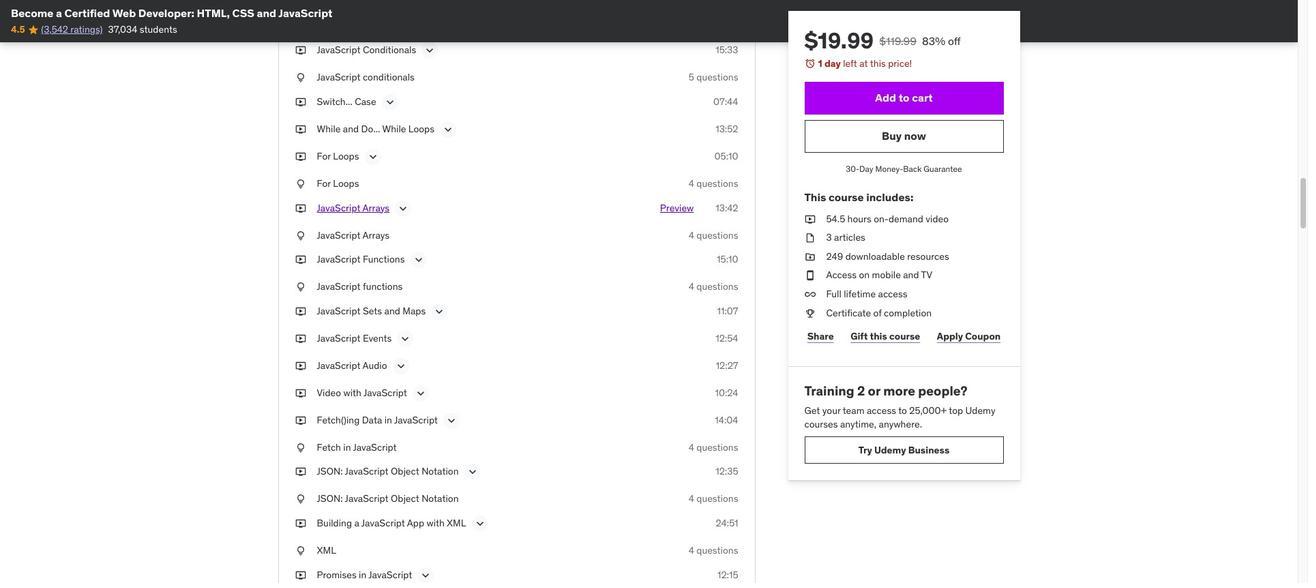 Task type: describe. For each thing, give the bounding box(es) containing it.
2 vertical spatial with
[[427, 517, 445, 530]]

hours
[[848, 213, 872, 225]]

14:04
[[715, 414, 739, 426]]

1 while from the left
[[317, 123, 341, 135]]

0 vertical spatial loops
[[409, 123, 435, 135]]

access inside training 2 or more people? get your team access to 25,000+ top udemy courses anytime, anywhere.
[[867, 405, 897, 417]]

1 horizontal spatial course
[[890, 330, 921, 342]]

$19.99 $119.99 83% off
[[805, 27, 961, 55]]

javascript right data
[[394, 414, 438, 426]]

$119.99
[[880, 34, 917, 48]]

25,000+
[[910, 405, 947, 417]]

javascript up the "fetch()ing data in javascript"
[[364, 387, 407, 399]]

building a javascript app with xml
[[317, 517, 466, 530]]

show lecture description image for promises in javascript
[[419, 569, 433, 582]]

includes:
[[867, 191, 914, 204]]

1 questions from the top
[[697, 71, 739, 84]]

5
[[689, 71, 695, 84]]

certificate
[[827, 307, 872, 319]]

try udemy business link
[[805, 437, 1004, 464]]

show lecture description image for fetch()ing data in javascript
[[445, 414, 459, 428]]

math
[[317, 17, 339, 29]]

javascript up video
[[317, 359, 361, 372]]

full lifetime access
[[827, 288, 908, 300]]

1 this from the top
[[871, 57, 886, 70]]

alarm image
[[805, 58, 816, 69]]

gift this course link
[[848, 323, 924, 350]]

4 4 from the top
[[689, 441, 695, 454]]

javascript up switch...
[[317, 71, 361, 84]]

promises
[[317, 569, 357, 581]]

lifetime
[[844, 288, 876, 300]]

show lecture description image for javascript conditionals
[[423, 44, 437, 58]]

4.5
[[11, 23, 25, 36]]

javascript down math
[[317, 44, 361, 56]]

become a certified web developer: html, css and javascript
[[11, 6, 333, 20]]

54.5 hours on-demand video
[[827, 213, 949, 225]]

with for math
[[341, 17, 359, 29]]

maps
[[403, 305, 426, 317]]

3 articles
[[827, 231, 866, 244]]

udemy inside training 2 or more people? get your team access to 25,000+ top udemy courses anytime, anywhere.
[[966, 405, 996, 417]]

while and do... while loops
[[317, 123, 435, 135]]

javascript down the "fetch()ing data in javascript"
[[353, 441, 397, 454]]

1 vertical spatial udemy
[[875, 444, 907, 456]]

30-
[[846, 164, 860, 174]]

apply coupon
[[937, 330, 1001, 342]]

javascript down json:  javascript object notation
[[345, 493, 389, 505]]

05:10
[[715, 150, 739, 162]]

0 horizontal spatial course
[[829, 191, 864, 204]]

functions
[[363, 281, 403, 293]]

07:44
[[714, 96, 739, 108]]

2 4 from the top
[[689, 229, 695, 241]]

7 questions from the top
[[697, 545, 739, 557]]

people?
[[919, 383, 968, 399]]

access
[[827, 269, 857, 281]]

show lecture description image for json:  javascript object notation
[[466, 466, 479, 479]]

javascript down fetch in javascript
[[345, 466, 389, 478]]

on-
[[874, 213, 889, 225]]

add to cart button
[[805, 82, 1004, 114]]

12:15
[[718, 569, 739, 581]]

notation for json: javascript object notation
[[422, 493, 459, 505]]

1 4 from the top
[[689, 177, 695, 190]]

show lecture description image for javascript functions
[[412, 253, 425, 267]]

1 vertical spatial xml
[[317, 545, 336, 557]]

preview
[[660, 202, 694, 214]]

gift this course
[[851, 330, 921, 342]]

fetch in javascript
[[317, 441, 397, 454]]

4 4 questions from the top
[[689, 441, 739, 454]]

do...
[[361, 123, 380, 135]]

buy now
[[882, 129, 927, 143]]

resources
[[908, 250, 950, 263]]

audio
[[363, 359, 387, 372]]

articles
[[835, 231, 866, 244]]

object for json:  javascript object notation
[[391, 466, 420, 478]]

1 javascript arrays from the top
[[317, 202, 390, 214]]

3 4 from the top
[[689, 281, 695, 293]]

1 for from the top
[[317, 150, 331, 162]]

show lecture description image for video with javascript
[[414, 387, 428, 400]]

price!
[[889, 57, 913, 70]]

completion
[[884, 307, 932, 319]]

and left tv
[[904, 269, 920, 281]]

on
[[859, 269, 870, 281]]

and right css
[[257, 6, 277, 20]]

6 4 from the top
[[689, 545, 695, 557]]

javascript down building a javascript app with xml
[[369, 569, 412, 581]]

37,034
[[108, 23, 137, 36]]

javascript up "javascript audio"
[[317, 332, 361, 344]]

json:  javascript object notation
[[317, 466, 459, 478]]

share button
[[805, 323, 837, 350]]

gift
[[851, 330, 868, 342]]

css
[[232, 6, 255, 20]]

6 questions from the top
[[697, 493, 739, 505]]

2 for from the top
[[317, 177, 331, 190]]

video
[[317, 387, 341, 399]]

2
[[858, 383, 866, 399]]

3
[[827, 231, 832, 244]]

switch...
[[317, 96, 353, 108]]

javascript conditionals
[[317, 71, 415, 84]]

team
[[843, 405, 865, 417]]

$19.99
[[805, 27, 874, 55]]

1 vertical spatial loops
[[333, 150, 359, 162]]

access on mobile and tv
[[827, 269, 933, 281]]

show lecture description image for switch... case
[[383, 96, 397, 109]]

full
[[827, 288, 842, 300]]

video with javascript
[[317, 387, 407, 399]]

show lecture description image for for loops
[[366, 150, 380, 164]]

or
[[868, 383, 881, 399]]

2 arrays from the top
[[363, 229, 390, 241]]

in for fetch in javascript
[[343, 441, 351, 454]]

add to cart
[[876, 91, 933, 104]]

apply coupon button
[[935, 323, 1004, 350]]

5 4 from the top
[[689, 493, 695, 505]]

5 questions
[[689, 71, 739, 84]]

javascript up conditionals
[[361, 17, 405, 29]]

at
[[860, 57, 868, 70]]

ratings)
[[71, 23, 103, 36]]

object for json: javascript object notation
[[391, 493, 420, 505]]

off
[[949, 34, 961, 48]]

buy now button
[[805, 120, 1004, 153]]

courses
[[805, 418, 838, 430]]

conditionals
[[363, 71, 415, 84]]

business
[[909, 444, 950, 456]]



Task type: vqa. For each thing, say whether or not it's contained in the screenshot.


Task type: locate. For each thing, give the bounding box(es) containing it.
249
[[827, 250, 844, 263]]

0 vertical spatial for loops
[[317, 150, 359, 162]]

1 4 questions from the top
[[689, 177, 739, 190]]

3 4 questions from the top
[[689, 281, 739, 293]]

with right app
[[427, 517, 445, 530]]

in right data
[[385, 414, 392, 426]]

building
[[317, 517, 352, 530]]

2 questions from the top
[[697, 177, 739, 190]]

fetch()ing data in javascript
[[317, 414, 438, 426]]

0 vertical spatial access
[[879, 288, 908, 300]]

1 vertical spatial with
[[344, 387, 362, 399]]

cart
[[913, 91, 933, 104]]

1 horizontal spatial xml
[[447, 517, 466, 530]]

javascript down javascript arrays button
[[317, 229, 361, 241]]

1 to from the top
[[899, 91, 910, 104]]

13:42
[[716, 202, 739, 214]]

json: for json: javascript object notation
[[317, 493, 343, 505]]

a for javascript
[[354, 517, 360, 530]]

xml right app
[[447, 517, 466, 530]]

loops down while and do... while loops
[[333, 150, 359, 162]]

in right fetch
[[343, 441, 351, 454]]

try
[[859, 444, 873, 456]]

web
[[112, 6, 136, 20]]

loops up javascript arrays button
[[333, 177, 359, 190]]

become
[[11, 6, 54, 20]]

of
[[874, 307, 882, 319]]

0 horizontal spatial xml
[[317, 545, 336, 557]]

5 questions from the top
[[697, 441, 739, 454]]

javascript up javascript functions
[[317, 202, 361, 214]]

javascript down javascript functions
[[317, 281, 361, 293]]

6 4 questions from the top
[[689, 545, 739, 557]]

to left cart
[[899, 91, 910, 104]]

case
[[355, 96, 376, 108]]

loops right do...
[[409, 123, 435, 135]]

fetch()ing
[[317, 414, 360, 426]]

a for certified
[[56, 6, 62, 20]]

javascript right css
[[279, 6, 333, 20]]

0 vertical spatial json:
[[317, 466, 343, 478]]

4 questions up 12:35 at the bottom of the page
[[689, 441, 739, 454]]

to inside training 2 or more people? get your team access to 25,000+ top udemy courses anytime, anywhere.
[[899, 405, 908, 417]]

promises in javascript
[[317, 569, 412, 581]]

your
[[823, 405, 841, 417]]

for up javascript arrays button
[[317, 177, 331, 190]]

apply
[[937, 330, 964, 342]]

for loops down while and do... while loops
[[317, 150, 359, 162]]

javascript inside button
[[317, 202, 361, 214]]

app
[[407, 517, 424, 530]]

questions up 13:42
[[697, 177, 739, 190]]

functions
[[363, 253, 405, 266]]

1 horizontal spatial in
[[359, 569, 367, 581]]

events
[[363, 332, 392, 344]]

with for video
[[344, 387, 362, 399]]

this right gift
[[870, 330, 888, 342]]

training 2 or more people? get your team access to 25,000+ top udemy courses anytime, anywhere.
[[805, 383, 996, 430]]

2 vertical spatial loops
[[333, 177, 359, 190]]

0 horizontal spatial udemy
[[875, 444, 907, 456]]

questions up 12:15
[[697, 545, 739, 557]]

1 object from the top
[[391, 466, 420, 478]]

1 vertical spatial for loops
[[317, 177, 359, 190]]

while right do...
[[382, 123, 406, 135]]

2 this from the top
[[870, 330, 888, 342]]

show lecture description image for building a javascript app with xml
[[473, 517, 487, 531]]

certificate of completion
[[827, 307, 932, 319]]

javascript up javascript events
[[317, 305, 361, 317]]

access down mobile
[[879, 288, 908, 300]]

1
[[819, 57, 823, 70]]

show lecture description image for while and do... while loops
[[442, 123, 455, 136]]

math with javascript
[[317, 17, 405, 29]]

12:27
[[716, 359, 739, 372]]

try udemy business
[[859, 444, 950, 456]]

with
[[341, 17, 359, 29], [344, 387, 362, 399], [427, 517, 445, 530]]

2 horizontal spatial in
[[385, 414, 392, 426]]

24:51
[[716, 517, 739, 530]]

0 vertical spatial xml
[[447, 517, 466, 530]]

1 arrays from the top
[[363, 202, 390, 214]]

0 vertical spatial arrays
[[363, 202, 390, 214]]

12:35
[[716, 466, 739, 478]]

students
[[140, 23, 177, 36]]

a right building
[[354, 517, 360, 530]]

with right video
[[344, 387, 362, 399]]

arrays inside button
[[363, 202, 390, 214]]

0 vertical spatial object
[[391, 466, 420, 478]]

show lecture description image
[[383, 96, 397, 109], [366, 150, 380, 164], [397, 202, 410, 215], [394, 359, 408, 373], [445, 414, 459, 428], [466, 466, 479, 479], [473, 517, 487, 531], [419, 569, 433, 582]]

12:54
[[716, 332, 739, 344]]

0 vertical spatial course
[[829, 191, 864, 204]]

questions up 11:07
[[697, 281, 739, 293]]

javascript functions
[[317, 281, 403, 293]]

questions
[[697, 71, 739, 84], [697, 177, 739, 190], [697, 229, 739, 241], [697, 281, 739, 293], [697, 441, 739, 454], [697, 493, 739, 505], [697, 545, 739, 557]]

questions up 07:44 in the top right of the page
[[697, 71, 739, 84]]

json: down fetch
[[317, 466, 343, 478]]

javascript arrays down javascript arrays button
[[317, 229, 390, 241]]

back
[[904, 164, 922, 174]]

questions up '15:10'
[[697, 229, 739, 241]]

anytime,
[[841, 418, 877, 430]]

notation for json:  javascript object notation
[[422, 466, 459, 478]]

access down the or
[[867, 405, 897, 417]]

1 notation from the top
[[422, 466, 459, 478]]

1 vertical spatial notation
[[422, 493, 459, 505]]

for
[[317, 150, 331, 162], [317, 177, 331, 190]]

a
[[56, 6, 62, 20], [354, 517, 360, 530]]

1 json: from the top
[[317, 466, 343, 478]]

video
[[926, 213, 949, 225]]

mobile
[[873, 269, 901, 281]]

0 vertical spatial to
[[899, 91, 910, 104]]

left
[[844, 57, 858, 70]]

tv
[[922, 269, 933, 281]]

1 vertical spatial access
[[867, 405, 897, 417]]

0 vertical spatial udemy
[[966, 405, 996, 417]]

0 vertical spatial notation
[[422, 466, 459, 478]]

course up the 54.5
[[829, 191, 864, 204]]

0 horizontal spatial in
[[343, 441, 351, 454]]

share
[[808, 330, 834, 342]]

0 vertical spatial for
[[317, 150, 331, 162]]

show lecture description image for javascript events
[[399, 332, 412, 346]]

javascript sets and maps
[[317, 305, 426, 317]]

to inside button
[[899, 91, 910, 104]]

2 notation from the top
[[422, 493, 459, 505]]

xsmall image
[[295, 17, 306, 30], [295, 96, 306, 109], [295, 123, 306, 136], [295, 202, 306, 215], [295, 229, 306, 242], [805, 231, 816, 245], [295, 253, 306, 267], [805, 269, 816, 282], [295, 305, 306, 318], [295, 414, 306, 427], [295, 441, 306, 455], [295, 545, 306, 558]]

get
[[805, 405, 820, 417]]

1 vertical spatial course
[[890, 330, 921, 342]]

and left do...
[[343, 123, 359, 135]]

(3,542 ratings)
[[41, 23, 103, 36]]

5 4 questions from the top
[[689, 493, 739, 505]]

1 vertical spatial a
[[354, 517, 360, 530]]

2 to from the top
[[899, 405, 908, 417]]

questions up 12:35 at the bottom of the page
[[697, 441, 739, 454]]

0 horizontal spatial a
[[56, 6, 62, 20]]

access
[[879, 288, 908, 300], [867, 405, 897, 417]]

xsmall image
[[295, 44, 306, 57], [295, 71, 306, 85], [295, 150, 306, 163], [295, 177, 306, 191], [805, 213, 816, 226], [805, 250, 816, 264], [295, 281, 306, 294], [805, 288, 816, 301], [805, 307, 816, 320], [295, 332, 306, 346], [295, 359, 306, 373], [295, 387, 306, 400], [295, 466, 306, 479], [295, 493, 306, 506], [295, 517, 306, 531], [295, 569, 306, 582]]

javascript functions
[[317, 253, 405, 266]]

2 for loops from the top
[[317, 177, 359, 190]]

2 while from the left
[[382, 123, 406, 135]]

1 vertical spatial json:
[[317, 493, 343, 505]]

1 horizontal spatial while
[[382, 123, 406, 135]]

show lecture description image for javascript sets and maps
[[433, 305, 446, 319]]

while
[[317, 123, 341, 135], [382, 123, 406, 135]]

top
[[949, 405, 964, 417]]

json: up building
[[317, 493, 343, 505]]

2 javascript arrays from the top
[[317, 229, 390, 241]]

javascript audio
[[317, 359, 387, 372]]

object
[[391, 466, 420, 478], [391, 493, 420, 505]]

object up app
[[391, 493, 420, 505]]

a up the (3,542
[[56, 6, 62, 20]]

4 questions up 12:15
[[689, 545, 739, 557]]

training
[[805, 383, 855, 399]]

11:07
[[718, 305, 739, 317]]

object up json: javascript object notation
[[391, 466, 420, 478]]

15:33
[[716, 44, 739, 56]]

0 horizontal spatial while
[[317, 123, 341, 135]]

1 vertical spatial this
[[870, 330, 888, 342]]

1 for loops from the top
[[317, 150, 359, 162]]

4 questions from the top
[[697, 281, 739, 293]]

this
[[805, 191, 827, 204]]

54.5
[[827, 213, 846, 225]]

json: javascript object notation
[[317, 493, 459, 505]]

in for promises in javascript
[[359, 569, 367, 581]]

for down switch...
[[317, 150, 331, 162]]

guarantee
[[924, 164, 963, 174]]

this right at
[[871, 57, 886, 70]]

this course includes:
[[805, 191, 914, 204]]

with right math
[[341, 17, 359, 29]]

0 vertical spatial with
[[341, 17, 359, 29]]

4 questions
[[689, 177, 739, 190], [689, 229, 739, 241], [689, 281, 739, 293], [689, 441, 739, 454], [689, 493, 739, 505], [689, 545, 739, 557]]

1 horizontal spatial a
[[354, 517, 360, 530]]

course
[[829, 191, 864, 204], [890, 330, 921, 342]]

and
[[257, 6, 277, 20], [343, 123, 359, 135], [904, 269, 920, 281], [385, 305, 401, 317]]

notation
[[422, 466, 459, 478], [422, 493, 459, 505]]

show lecture description image
[[423, 44, 437, 58], [442, 123, 455, 136], [412, 253, 425, 267], [433, 305, 446, 319], [399, 332, 412, 346], [414, 387, 428, 400]]

1 vertical spatial javascript arrays
[[317, 229, 390, 241]]

to up anywhere.
[[899, 405, 908, 417]]

udemy right try
[[875, 444, 907, 456]]

in right promises
[[359, 569, 367, 581]]

course down 'completion'
[[890, 330, 921, 342]]

javascript down json: javascript object notation
[[362, 517, 405, 530]]

2 vertical spatial in
[[359, 569, 367, 581]]

83%
[[923, 34, 946, 48]]

xml up promises
[[317, 545, 336, 557]]

2 object from the top
[[391, 493, 420, 505]]

4 questions up 11:07
[[689, 281, 739, 293]]

for loops up javascript arrays button
[[317, 177, 359, 190]]

1 vertical spatial arrays
[[363, 229, 390, 241]]

questions up 24:51
[[697, 493, 739, 505]]

1 vertical spatial object
[[391, 493, 420, 505]]

javascript up javascript functions in the left of the page
[[317, 253, 361, 266]]

0 vertical spatial this
[[871, 57, 886, 70]]

4 questions up 24:51
[[689, 493, 739, 505]]

1 vertical spatial in
[[343, 441, 351, 454]]

javascript arrays button
[[317, 202, 390, 218]]

1 vertical spatial for
[[317, 177, 331, 190]]

10:24
[[715, 387, 739, 399]]

0 vertical spatial a
[[56, 6, 62, 20]]

show lecture description image for javascript audio
[[394, 359, 408, 373]]

249 downloadable resources
[[827, 250, 950, 263]]

switch... case
[[317, 96, 376, 108]]

udemy right top
[[966, 405, 996, 417]]

this
[[871, 57, 886, 70], [870, 330, 888, 342]]

4 questions up 13:42
[[689, 177, 739, 190]]

3 questions from the top
[[697, 229, 739, 241]]

2 json: from the top
[[317, 493, 343, 505]]

1 horizontal spatial udemy
[[966, 405, 996, 417]]

4 questions up '15:10'
[[689, 229, 739, 241]]

2 4 questions from the top
[[689, 229, 739, 241]]

while down switch...
[[317, 123, 341, 135]]

json: for json:  javascript object notation
[[317, 466, 343, 478]]

1 vertical spatial to
[[899, 405, 908, 417]]

javascript arrays up javascript functions
[[317, 202, 390, 214]]

and right sets
[[385, 305, 401, 317]]

0 vertical spatial javascript arrays
[[317, 202, 390, 214]]

this inside 'gift this course' link
[[870, 330, 888, 342]]

0 vertical spatial in
[[385, 414, 392, 426]]

conditionals
[[363, 44, 416, 56]]



